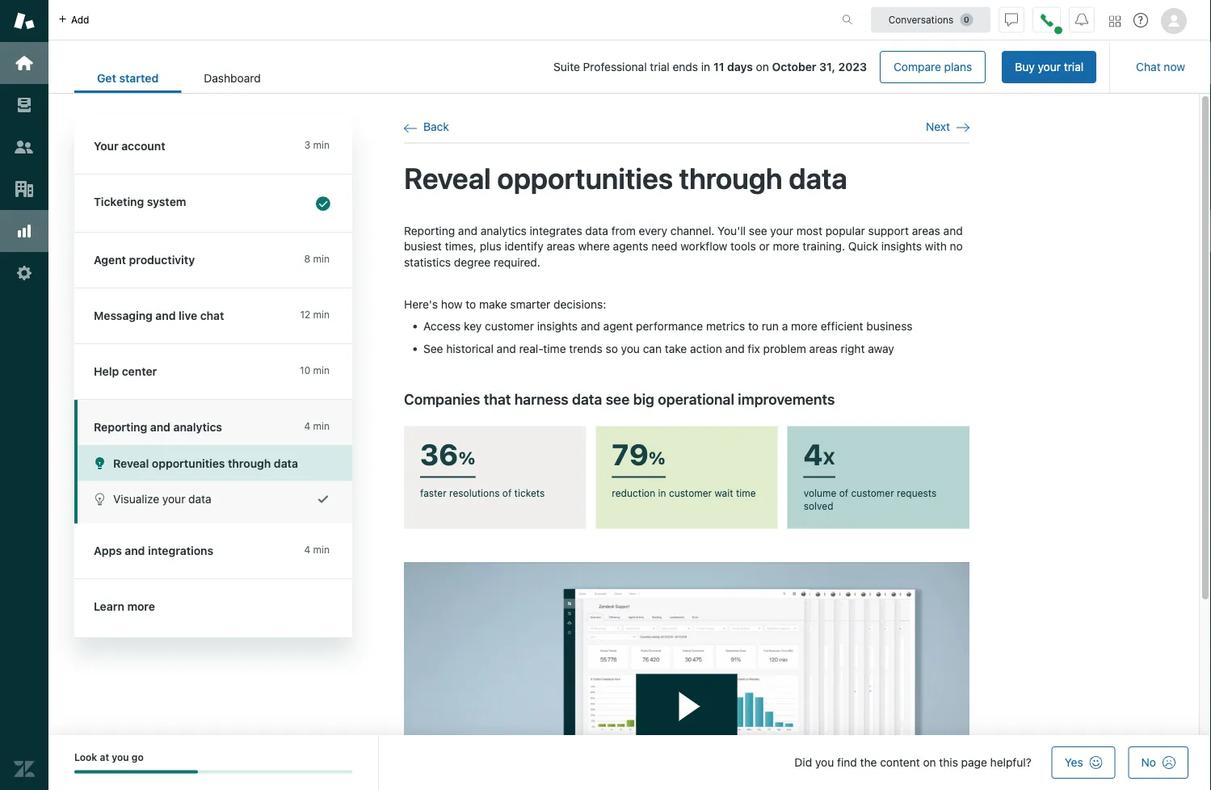 Task type: locate. For each thing, give the bounding box(es) containing it.
insights down "support"
[[881, 240, 922, 253]]

10 min
[[300, 365, 330, 376]]

2 horizontal spatial your
[[1038, 60, 1061, 74]]

zendesk products image
[[1109, 16, 1121, 27]]

12
[[300, 309, 310, 320]]

4 inside reporting and analytics heading
[[304, 421, 310, 432]]

trial down notifications image
[[1064, 60, 1084, 74]]

data right harness
[[572, 390, 602, 408]]

0 horizontal spatial areas
[[547, 240, 575, 253]]

and down "center"
[[150, 421, 170, 434]]

conversations
[[888, 14, 954, 25]]

2 of from the left
[[839, 488, 848, 499]]

customer for 79
[[669, 488, 712, 499]]

learn more
[[94, 600, 155, 613]]

reveal opportunities through data up visualize your data button
[[113, 456, 298, 470]]

in
[[701, 60, 710, 74], [658, 488, 666, 499]]

through inside content-title region
[[679, 161, 783, 195]]

data up visualize your data button
[[274, 456, 298, 470]]

0 vertical spatial time
[[543, 342, 566, 355]]

where
[[578, 240, 610, 253]]

in inside section
[[701, 60, 710, 74]]

progress-bar progress bar
[[74, 770, 352, 774]]

1 horizontal spatial opportunities
[[497, 161, 673, 195]]

content
[[880, 756, 920, 769]]

% inside 79 %
[[649, 447, 666, 468]]

your right visualize
[[162, 492, 185, 506]]

get started
[[97, 72, 159, 85]]

opportunities inside content-title region
[[497, 161, 673, 195]]

of left tickets
[[502, 488, 512, 499]]

insights inside reporting and analytics integrates data from every channel. you'll see your most popular support areas and busiest times, plus identify areas where agents need workflow tools or more training. quick insights with no statistics degree required.
[[881, 240, 922, 253]]

organizations image
[[14, 179, 35, 200]]

through up visualize your data button
[[228, 456, 271, 470]]

reveal down back
[[404, 161, 491, 195]]

8
[[304, 253, 310, 265]]

6 min from the top
[[313, 544, 330, 555]]

0 vertical spatial your
[[1038, 60, 1061, 74]]

footer
[[48, 735, 1211, 790]]

suite
[[554, 60, 580, 74]]

2 horizontal spatial areas
[[912, 224, 940, 237]]

2 vertical spatial areas
[[809, 342, 838, 355]]

analytics
[[480, 224, 527, 237], [173, 421, 222, 434]]

0 vertical spatial insights
[[881, 240, 922, 253]]

2 horizontal spatial you
[[815, 756, 834, 769]]

1 vertical spatial through
[[228, 456, 271, 470]]

1 horizontal spatial of
[[839, 488, 848, 499]]

access
[[423, 319, 461, 333]]

0 horizontal spatial %
[[459, 447, 476, 468]]

data up 'where'
[[585, 224, 608, 237]]

areas down efficient
[[809, 342, 838, 355]]

2 trial from the left
[[650, 60, 670, 74]]

1 vertical spatial reveal
[[113, 456, 149, 470]]

footer containing did you find the content on this page helpful?
[[48, 735, 1211, 790]]

compare plans
[[894, 60, 972, 74]]

0 vertical spatial in
[[701, 60, 710, 74]]

areas up with
[[912, 224, 940, 237]]

3 min from the top
[[313, 309, 330, 320]]

conversations button
[[871, 7, 990, 33]]

visualize your data button
[[78, 481, 352, 517]]

1 4 min from the top
[[304, 421, 330, 432]]

1 vertical spatial your
[[770, 224, 793, 237]]

add
[[71, 14, 89, 25]]

0 horizontal spatial reporting
[[94, 421, 147, 434]]

reporting down help center
[[94, 421, 147, 434]]

0 horizontal spatial to
[[466, 297, 476, 311]]

0 vertical spatial 4
[[304, 421, 310, 432]]

reveal up visualize
[[113, 456, 149, 470]]

1 vertical spatial insights
[[537, 319, 578, 333]]

% up the resolutions
[[459, 447, 476, 468]]

you right did
[[815, 756, 834, 769]]

your account
[[94, 139, 165, 153]]

started
[[119, 72, 159, 85]]

1 horizontal spatial trial
[[1064, 60, 1084, 74]]

time right "wait"
[[736, 488, 756, 499]]

x
[[823, 447, 836, 468]]

0 vertical spatial areas
[[912, 224, 940, 237]]

reporting up busiest
[[404, 224, 455, 237]]

operational
[[658, 390, 734, 408]]

chat
[[200, 309, 224, 322]]

1 vertical spatial analytics
[[173, 421, 222, 434]]

reduction
[[612, 488, 655, 499]]

insights down decisions:
[[537, 319, 578, 333]]

region
[[404, 223, 969, 790]]

0 horizontal spatial on
[[756, 60, 769, 74]]

trends
[[569, 342, 603, 355]]

2 4 min from the top
[[304, 544, 330, 555]]

your right buy
[[1038, 60, 1061, 74]]

performance
[[636, 319, 703, 333]]

1 horizontal spatial reveal
[[404, 161, 491, 195]]

0 vertical spatial reporting
[[404, 224, 455, 237]]

areas
[[912, 224, 940, 237], [547, 240, 575, 253], [809, 342, 838, 355]]

1 horizontal spatial insights
[[881, 240, 922, 253]]

through up you'll
[[679, 161, 783, 195]]

add button
[[48, 0, 99, 40]]

progress bar image
[[74, 770, 198, 774]]

0 horizontal spatial reveal opportunities through data
[[113, 456, 298, 470]]

1 vertical spatial reporting
[[94, 421, 147, 434]]

on inside section
[[756, 60, 769, 74]]

4 min inside reporting and analytics heading
[[304, 421, 330, 432]]

0 horizontal spatial of
[[502, 488, 512, 499]]

opportunities up the integrates
[[497, 161, 673, 195]]

main element
[[0, 0, 48, 790]]

analytics up the reveal opportunities through data 'button'
[[173, 421, 222, 434]]

1 trial from the left
[[1064, 60, 1084, 74]]

analytics inside heading
[[173, 421, 222, 434]]

1 horizontal spatial through
[[679, 161, 783, 195]]

1 vertical spatial reveal opportunities through data
[[113, 456, 298, 470]]

trial for professional
[[650, 60, 670, 74]]

4 x
[[804, 437, 836, 471]]

4 min from the top
[[313, 365, 330, 376]]

1 vertical spatial see
[[606, 390, 630, 408]]

more right learn
[[127, 600, 155, 613]]

more right a
[[791, 319, 818, 333]]

on right days at right
[[756, 60, 769, 74]]

min for your account
[[313, 139, 330, 151]]

time left trends
[[543, 342, 566, 355]]

data up most
[[789, 161, 847, 195]]

reveal opportunities through data up from
[[404, 161, 847, 195]]

reporting inside reporting and analytics heading
[[94, 421, 147, 434]]

see up 'or'
[[749, 224, 767, 237]]

1 horizontal spatial see
[[749, 224, 767, 237]]

workflow
[[680, 240, 727, 253]]

reveal opportunities through data inside content-title region
[[404, 161, 847, 195]]

4 min for integrations
[[304, 544, 330, 555]]

customer
[[485, 319, 534, 333], [669, 488, 712, 499], [851, 488, 894, 499]]

customer left "wait"
[[669, 488, 712, 499]]

learn more button
[[74, 579, 349, 634]]

% up reduction
[[649, 447, 666, 468]]

1 vertical spatial 4 min
[[304, 544, 330, 555]]

and
[[458, 224, 477, 237], [943, 224, 963, 237], [155, 309, 176, 322], [581, 319, 600, 333], [497, 342, 516, 355], [725, 342, 745, 355], [150, 421, 170, 434], [125, 544, 145, 557]]

content-title region
[[404, 159, 969, 197]]

0 horizontal spatial trial
[[650, 60, 670, 74]]

customers image
[[14, 137, 35, 158]]

1 horizontal spatial in
[[701, 60, 710, 74]]

min for apps and integrations
[[313, 544, 330, 555]]

reporting image
[[14, 221, 35, 242]]

times,
[[445, 240, 477, 253]]

and right apps
[[125, 544, 145, 557]]

1 horizontal spatial reveal opportunities through data
[[404, 161, 847, 195]]

opportunities up visualize your data
[[152, 456, 225, 470]]

0 horizontal spatial through
[[228, 456, 271, 470]]

1 horizontal spatial to
[[748, 319, 759, 333]]

section containing compare plans
[[296, 51, 1096, 83]]

1 horizontal spatial customer
[[669, 488, 712, 499]]

2 vertical spatial your
[[162, 492, 185, 506]]

4 min
[[304, 421, 330, 432], [304, 544, 330, 555]]

data down the reveal opportunities through data 'button'
[[188, 492, 211, 506]]

volume of customer requests solved
[[804, 488, 937, 512]]

and up no
[[943, 224, 963, 237]]

support
[[868, 224, 909, 237]]

more inside 'dropdown button'
[[127, 600, 155, 613]]

1 min from the top
[[313, 139, 330, 151]]

customer for 4
[[851, 488, 894, 499]]

0 horizontal spatial reveal
[[113, 456, 149, 470]]

reporting
[[404, 224, 455, 237], [94, 421, 147, 434]]

0 vertical spatial reveal
[[404, 161, 491, 195]]

every
[[639, 224, 667, 237]]

4 for apps and integrations
[[304, 544, 310, 555]]

you right so
[[621, 342, 640, 355]]

next button
[[926, 120, 969, 134]]

resolutions
[[449, 488, 500, 499]]

min inside reporting and analytics heading
[[313, 421, 330, 432]]

section
[[296, 51, 1096, 83]]

0 vertical spatial analytics
[[480, 224, 527, 237]]

see historical and real-time trends so you can take action and fix problem areas right away
[[423, 342, 894, 355]]

learn
[[94, 600, 124, 613]]

1 vertical spatial on
[[923, 756, 936, 769]]

1 horizontal spatial on
[[923, 756, 936, 769]]

messaging
[[94, 309, 153, 322]]

0 horizontal spatial in
[[658, 488, 666, 499]]

messaging and live chat
[[94, 309, 224, 322]]

0 vertical spatial 4 min
[[304, 421, 330, 432]]

2 vertical spatial more
[[127, 600, 155, 613]]

1 vertical spatial time
[[736, 488, 756, 499]]

3 min
[[304, 139, 330, 151]]

and inside heading
[[150, 421, 170, 434]]

to right how at the top left of the page
[[466, 297, 476, 311]]

in left 11
[[701, 60, 710, 74]]

reporting inside reporting and analytics integrates data from every channel. you'll see your most popular support areas and busiest times, plus identify areas where agents need workflow tools or more training. quick insights with no statistics degree required.
[[404, 224, 455, 237]]

trial inside button
[[1064, 60, 1084, 74]]

your left most
[[770, 224, 793, 237]]

visualize your data
[[113, 492, 211, 506]]

0 horizontal spatial time
[[543, 342, 566, 355]]

reporting and analytics
[[94, 421, 222, 434]]

you right at
[[112, 752, 129, 763]]

opportunities
[[497, 161, 673, 195], [152, 456, 225, 470]]

data inside button
[[188, 492, 211, 506]]

no
[[950, 240, 963, 253]]

see
[[423, 342, 443, 355]]

% inside 36 %
[[459, 447, 476, 468]]

notifications image
[[1075, 13, 1088, 26]]

1 horizontal spatial reporting
[[404, 224, 455, 237]]

in right reduction
[[658, 488, 666, 499]]

go
[[132, 752, 144, 763]]

0 horizontal spatial your
[[162, 492, 185, 506]]

5 min from the top
[[313, 421, 330, 432]]

reporting and analytics integrates data from every channel. you'll see your most popular support areas and busiest times, plus identify areas where agents need workflow tools or more training. quick insights with no statistics degree required.
[[404, 224, 963, 269]]

next
[[926, 120, 950, 133]]

see left big
[[606, 390, 630, 408]]

analytics for reporting and analytics integrates data from every channel. you'll see your most popular support areas and busiest times, plus identify areas where agents need workflow tools or more training. quick insights with no statistics degree required.
[[480, 224, 527, 237]]

analytics up plus
[[480, 224, 527, 237]]

0 vertical spatial more
[[773, 240, 799, 253]]

1 horizontal spatial time
[[736, 488, 756, 499]]

quick
[[848, 240, 878, 253]]

1 horizontal spatial analytics
[[480, 224, 527, 237]]

more right 'or'
[[773, 240, 799, 253]]

take
[[665, 342, 687, 355]]

1 horizontal spatial areas
[[809, 342, 838, 355]]

0 vertical spatial see
[[749, 224, 767, 237]]

admin image
[[14, 263, 35, 284]]

did you find the content on this page helpful?
[[794, 756, 1031, 769]]

1 vertical spatial 4
[[804, 437, 823, 471]]

of right volume
[[839, 488, 848, 499]]

0 horizontal spatial you
[[112, 752, 129, 763]]

customer down here's how to make smarter decisions: in the top of the page
[[485, 319, 534, 333]]

1 horizontal spatial %
[[649, 447, 666, 468]]

1 vertical spatial in
[[658, 488, 666, 499]]

video thumbnail image
[[404, 563, 969, 790], [404, 563, 969, 790]]

statistics
[[404, 256, 451, 269]]

analytics inside reporting and analytics integrates data from every channel. you'll see your most popular support areas and busiest times, plus identify areas where agents need workflow tools or more training. quick insights with no statistics degree required.
[[480, 224, 527, 237]]

back
[[423, 120, 449, 133]]

on
[[756, 60, 769, 74], [923, 756, 936, 769]]

0 horizontal spatial customer
[[485, 319, 534, 333]]

min for reporting and analytics
[[313, 421, 330, 432]]

video element
[[404, 563, 969, 790]]

on left this
[[923, 756, 936, 769]]

0 vertical spatial on
[[756, 60, 769, 74]]

to left run
[[748, 319, 759, 333]]

ticketing system button
[[74, 175, 349, 232]]

customer inside volume of customer requests solved
[[851, 488, 894, 499]]

to
[[466, 297, 476, 311], [748, 319, 759, 333]]

customer left requests
[[851, 488, 894, 499]]

tab list
[[74, 63, 283, 93]]

0 vertical spatial through
[[679, 161, 783, 195]]

1 vertical spatial opportunities
[[152, 456, 225, 470]]

ends
[[673, 60, 698, 74]]

trial left ends
[[650, 60, 670, 74]]

1 horizontal spatial your
[[770, 224, 793, 237]]

0 horizontal spatial see
[[606, 390, 630, 408]]

2 horizontal spatial customer
[[851, 488, 894, 499]]

reporting and analytics heading
[[74, 400, 352, 445]]

areas down the integrates
[[547, 240, 575, 253]]

0 vertical spatial opportunities
[[497, 161, 673, 195]]

0 vertical spatial reveal opportunities through data
[[404, 161, 847, 195]]

can
[[643, 342, 662, 355]]

1 % from the left
[[459, 447, 476, 468]]

1 vertical spatial to
[[748, 319, 759, 333]]

4 for reporting and analytics
[[304, 421, 310, 432]]

from
[[611, 224, 636, 237]]

compare plans button
[[880, 51, 986, 83]]

2 % from the left
[[649, 447, 666, 468]]

0 horizontal spatial analytics
[[173, 421, 222, 434]]

2 min from the top
[[313, 253, 330, 265]]

2 vertical spatial 4
[[304, 544, 310, 555]]

0 horizontal spatial opportunities
[[152, 456, 225, 470]]



Task type: describe. For each thing, give the bounding box(es) containing it.
analytics for reporting and analytics
[[173, 421, 222, 434]]

efficient
[[821, 319, 863, 333]]

agents
[[613, 240, 648, 253]]

agent
[[94, 253, 126, 267]]

now
[[1164, 60, 1185, 74]]

and up trends
[[581, 319, 600, 333]]

here's
[[404, 297, 438, 311]]

or
[[759, 240, 770, 253]]

0 horizontal spatial insights
[[537, 319, 578, 333]]

areas for reporting and analytics integrates data from every channel. you'll see your most popular support areas and busiest times, plus identify areas where agents need workflow tools or more training. quick insights with no statistics degree required.
[[912, 224, 940, 237]]

% for 79
[[649, 447, 666, 468]]

account
[[121, 139, 165, 153]]

tickets
[[514, 488, 545, 499]]

solved
[[804, 501, 833, 512]]

chat now button
[[1123, 51, 1198, 83]]

run
[[762, 319, 779, 333]]

smarter
[[510, 297, 550, 311]]

10
[[300, 365, 310, 376]]

dashboard
[[204, 72, 261, 85]]

31,
[[819, 60, 835, 74]]

find
[[837, 756, 857, 769]]

time for access key customer insights and agent performance metrics to run a more efficient business
[[543, 342, 566, 355]]

on inside footer
[[923, 756, 936, 769]]

harness
[[514, 390, 568, 408]]

8 min
[[304, 253, 330, 265]]

professional
[[583, 60, 647, 74]]

reporting for reporting and analytics
[[94, 421, 147, 434]]

days
[[727, 60, 753, 74]]

reveal inside 'button'
[[113, 456, 149, 470]]

views image
[[14, 95, 35, 116]]

no button
[[1128, 747, 1188, 779]]

center
[[122, 365, 157, 378]]

1 vertical spatial areas
[[547, 240, 575, 253]]

get help image
[[1133, 13, 1148, 27]]

min for messaging and live chat
[[313, 309, 330, 320]]

get started image
[[14, 53, 35, 74]]

time for 79
[[736, 488, 756, 499]]

faster
[[420, 488, 447, 499]]

3
[[304, 139, 310, 151]]

apps and integrations
[[94, 544, 213, 557]]

away
[[868, 342, 894, 355]]

help center
[[94, 365, 157, 378]]

with
[[925, 240, 947, 253]]

yes
[[1065, 756, 1083, 769]]

business
[[866, 319, 912, 333]]

min for help center
[[313, 365, 330, 376]]

no
[[1141, 756, 1156, 769]]

busiest
[[404, 240, 442, 253]]

1 horizontal spatial you
[[621, 342, 640, 355]]

36 %
[[420, 437, 476, 471]]

areas for see historical and real-time trends so you can take action and fix problem areas right away
[[809, 342, 838, 355]]

reveal inside content-title region
[[404, 161, 491, 195]]

live
[[179, 309, 197, 322]]

look at you go
[[74, 752, 144, 763]]

% for 36
[[459, 447, 476, 468]]

2023
[[838, 60, 867, 74]]

October 31, 2023 text field
[[772, 60, 867, 74]]

agent productivity
[[94, 253, 195, 267]]

big
[[633, 390, 654, 408]]

through inside 'button'
[[228, 456, 271, 470]]

data inside reporting and analytics integrates data from every channel. you'll see your most popular support areas and busiest times, plus identify areas where agents need workflow tools or more training. quick insights with no statistics degree required.
[[585, 224, 608, 237]]

4 min for analytics
[[304, 421, 330, 432]]

system
[[147, 195, 186, 208]]

at
[[100, 752, 109, 763]]

tab list containing get started
[[74, 63, 283, 93]]

reveal opportunities through data inside the reveal opportunities through data 'button'
[[113, 456, 298, 470]]

and left fix
[[725, 342, 745, 355]]

october
[[772, 60, 816, 74]]

did
[[794, 756, 812, 769]]

zendesk image
[[14, 759, 35, 780]]

more inside reporting and analytics integrates data from every channel. you'll see your most popular support areas and busiest times, plus identify areas where agents need workflow tools or more training. quick insights with no statistics degree required.
[[773, 240, 799, 253]]

faster resolutions of tickets
[[420, 488, 545, 499]]

79
[[612, 437, 649, 471]]

reduction in customer wait time
[[612, 488, 756, 499]]

1 vertical spatial more
[[791, 319, 818, 333]]

integrations
[[148, 544, 213, 557]]

the
[[860, 756, 877, 769]]

action
[[690, 342, 722, 355]]

decisions:
[[554, 297, 606, 311]]

buy your trial button
[[1002, 51, 1096, 83]]

and left real-
[[497, 342, 516, 355]]

metrics
[[706, 319, 745, 333]]

your for data
[[162, 492, 185, 506]]

4 inside 'region'
[[804, 437, 823, 471]]

trial for your
[[1064, 60, 1084, 74]]

fix
[[748, 342, 760, 355]]

degree
[[454, 256, 491, 269]]

reveal opportunities through data button
[[78, 445, 352, 481]]

requests
[[897, 488, 937, 499]]

plus
[[480, 240, 501, 253]]

need
[[651, 240, 677, 253]]

reporting for reporting and analytics integrates data from every channel. you'll see your most popular support areas and busiest times, plus identify areas where agents need workflow tools or more training. quick insights with no statistics degree required.
[[404, 224, 455, 237]]

access key customer insights and agent performance metrics to run a more efficient business
[[423, 319, 912, 333]]

and up times,
[[458, 224, 477, 237]]

help
[[94, 365, 119, 378]]

compare
[[894, 60, 941, 74]]

region containing 36
[[404, 223, 969, 790]]

data inside content-title region
[[789, 161, 847, 195]]

your inside reporting and analytics integrates data from every channel. you'll see your most popular support areas and busiest times, plus identify areas where agents need workflow tools or more training. quick insights with no statistics degree required.
[[770, 224, 793, 237]]

1 of from the left
[[502, 488, 512, 499]]

see inside reporting and analytics integrates data from every channel. you'll see your most popular support areas and busiest times, plus identify areas where agents need workflow tools or more training. quick insights with no statistics degree required.
[[749, 224, 767, 237]]

right
[[841, 342, 865, 355]]

here's how to make smarter decisions:
[[404, 297, 606, 311]]

zendesk support image
[[14, 11, 35, 32]]

and left live
[[155, 309, 176, 322]]

you'll
[[718, 224, 746, 237]]

buy your trial
[[1015, 60, 1084, 74]]

data inside 'button'
[[274, 456, 298, 470]]

wait
[[715, 488, 733, 499]]

dashboard tab
[[181, 63, 283, 93]]

plans
[[944, 60, 972, 74]]

required.
[[494, 256, 540, 269]]

key
[[464, 319, 482, 333]]

helpful?
[[990, 756, 1031, 769]]

that
[[484, 390, 511, 408]]

opportunities inside 'button'
[[152, 456, 225, 470]]

get
[[97, 72, 116, 85]]

training.
[[803, 240, 845, 253]]

your
[[94, 139, 118, 153]]

popular
[[825, 224, 865, 237]]

button displays agent's chat status as invisible. image
[[1005, 13, 1018, 26]]

79 %
[[612, 437, 666, 471]]

problem
[[763, 342, 806, 355]]

your for trial
[[1038, 60, 1061, 74]]

in inside 'region'
[[658, 488, 666, 499]]

look
[[74, 752, 97, 763]]

page
[[961, 756, 987, 769]]

yes button
[[1052, 747, 1115, 779]]

a
[[782, 319, 788, 333]]

min for agent productivity
[[313, 253, 330, 265]]

companies
[[404, 390, 480, 408]]

improvements
[[738, 390, 835, 408]]

this
[[939, 756, 958, 769]]

of inside volume of customer requests solved
[[839, 488, 848, 499]]

0 vertical spatial to
[[466, 297, 476, 311]]



Task type: vqa. For each thing, say whether or not it's contained in the screenshot.
time to the top
yes



